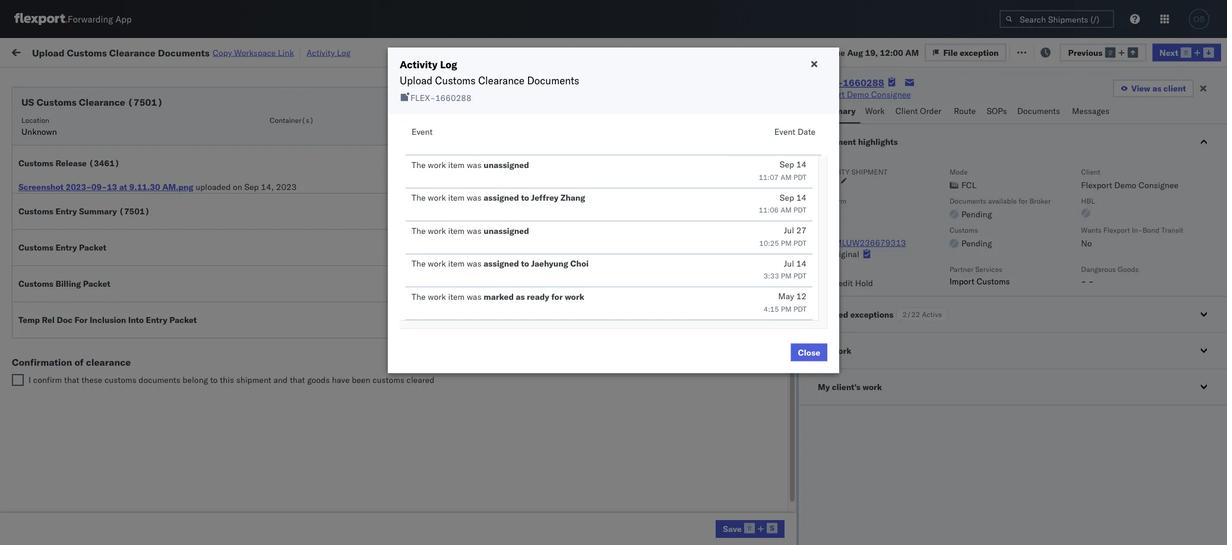Task type: describe. For each thing, give the bounding box(es) containing it.
4 schedule pickup from los angeles, ca link from the top
[[27, 275, 174, 287]]

delivery for 5:30 pm pst, jan 30, 2023
[[65, 511, 95, 521]]

0 vertical spatial upload customs clearance documents
[[400, 74, 580, 87]]

active
[[922, 310, 942, 319]]

from up 09-
[[92, 171, 110, 181]]

4 uetu5238478 from the top
[[895, 354, 953, 365]]

2 schedule pickup from los angeles, ca link from the top
[[27, 170, 174, 182]]

12:00
[[880, 47, 904, 57]]

1 ceau7522281, hlxu6269489, hlxu8034992 from the top
[[832, 119, 1016, 129]]

14 for zhang
[[797, 192, 807, 203]]

workitem button
[[7, 94, 197, 106]]

jul 14 3:33 pm pdt
[[764, 258, 807, 280]]

Search Shipments (/) text field
[[1000, 10, 1115, 28]]

the work item was unassigned for sep
[[412, 160, 529, 170]]

11:06
[[759, 206, 779, 214]]

client order button
[[891, 100, 949, 124]]

pickup down upload customs clearance documents button
[[65, 275, 90, 286]]

1 resize handle column header from the left
[[195, 92, 209, 545]]

sep 14 11:06 am pdt
[[759, 192, 807, 214]]

10 ocean fcl from the top
[[412, 381, 454, 391]]

4 ceau7522281, from the top
[[832, 197, 893, 208]]

dangerous goods - -
[[1082, 265, 1139, 286]]

9 ocean fcl from the top
[[412, 328, 454, 339]]

messages button
[[1068, 100, 1116, 124]]

1893174
[[768, 381, 804, 391]]

integration
[[588, 511, 629, 522]]

assigned for assigned to jaehyung choi
[[484, 258, 519, 269]]

3 4, from the top
[[295, 171, 302, 182]]

2 schedule pickup from los angeles, ca button from the top
[[27, 170, 174, 183]]

(7501) for customs entry summary (7501)
[[119, 206, 150, 217]]

track
[[302, 46, 321, 56]]

1 abcdefg78456546 from the top
[[920, 276, 1000, 286]]

11:07
[[759, 173, 779, 182]]

upload customs clearance documents copy workspace link
[[32, 46, 294, 58]]

0 horizontal spatial as
[[516, 291, 525, 302]]

3 ocean fcl from the top
[[412, 171, 454, 182]]

the work item was marked as ready for work
[[412, 291, 585, 302]]

entry for packet
[[56, 242, 77, 253]]

23,
[[289, 328, 302, 339]]

import inside partner services import customs
[[950, 276, 975, 286]]

customs inside "upload customs clearance documents" link
[[56, 249, 90, 260]]

1 vertical spatial 1660288
[[435, 93, 472, 103]]

1 flex-1846748 from the top
[[743, 119, 804, 130]]

test123456 for schedule delivery appointment
[[920, 119, 970, 130]]

i confirm that these customs documents belong to this shipment and that goods have been customs cleared
[[29, 375, 435, 385]]

0 vertical spatial demo
[[847, 89, 869, 100]]

0 horizontal spatial exception
[[960, 47, 999, 57]]

release
[[56, 158, 87, 168]]

2022 for 11:59 pm pdt, nov 4, 2022 schedule delivery appointment button
[[305, 198, 325, 208]]

10:25
[[759, 239, 779, 247]]

us customs clearance (7501)
[[21, 96, 163, 108]]

consignee inside client flexport demo consignee incoterm fob
[[1139, 180, 1179, 190]]

0 vertical spatial my work
[[12, 43, 65, 59]]

next
[[1160, 47, 1179, 57]]

account
[[649, 511, 681, 522]]

jan for 30,
[[271, 511, 285, 522]]

4 4, from the top
[[295, 198, 302, 208]]

select file button for customs entry packet
[[713, 239, 769, 257]]

0 horizontal spatial on
[[233, 182, 242, 192]]

broker
[[1030, 196, 1051, 205]]

pst, for 13,
[[256, 302, 275, 313]]

select file for customs entry summary (7501)
[[721, 206, 762, 217]]

customs entry packet
[[18, 242, 106, 253]]

3 the from the top
[[412, 225, 426, 236]]

3 pdt, from the top
[[256, 171, 275, 182]]

5 flex-1846748 from the top
[[743, 224, 804, 234]]

inclusion
[[90, 315, 126, 325]]

to for jaehyung
[[521, 258, 529, 269]]

documents
[[139, 375, 180, 385]]

the for jeffrey
[[412, 193, 426, 203]]

3 2130387 from the top
[[768, 485, 804, 496]]

schedule delivery appointment for 5:30 pm pst, jan 30, 2023
[[27, 511, 146, 521]]

4 11:59 from the top
[[216, 198, 239, 208]]

5 hlxu6269489, from the top
[[895, 223, 956, 234]]

select file for temp rel doc for inclusion into entry packet
[[721, 315, 762, 325]]

from down customs entry summary (7501)
[[92, 223, 110, 234]]

priority
[[818, 167, 850, 176]]

sep for the work item was unassigned
[[780, 159, 794, 170]]

4 schedule pickup from los angeles, ca button from the top
[[27, 275, 174, 288]]

schedule for fourth schedule delivery appointment button from the bottom
[[27, 119, 62, 129]]

packet for customs billing packet
[[83, 279, 110, 289]]

3 schedule pickup from los angeles, ca button from the top
[[27, 223, 174, 236]]

schedule delivery appointment link for 11:59 pm pst, dec 13, 2022
[[27, 301, 146, 313]]

view
[[1132, 83, 1151, 94]]

next button
[[1153, 44, 1222, 61]]

1 flex-2130387 from the top
[[743, 407, 804, 417]]

3 flex-1889466 from the top
[[743, 328, 804, 339]]

select file button for customs billing packet
[[713, 275, 769, 293]]

flex-2130384
[[743, 511, 804, 522]]

1 vertical spatial upload
[[400, 74, 433, 87]]

sep for the work item was assigned to jeffrey zhang
[[780, 192, 794, 203]]

mode button
[[406, 94, 482, 106]]

unassigned for sep 14
[[484, 160, 529, 170]]

1662119
[[768, 459, 804, 469]]

select file for customs entry packet
[[721, 242, 762, 253]]

appointment for 5:30 pm pst, jan 30, 2023
[[97, 511, 146, 521]]

from down upload customs clearance documents button
[[92, 275, 110, 286]]

4 resize handle column header from the left
[[480, 92, 494, 545]]

item for ready
[[448, 291, 465, 302]]

schedule for fifth schedule pickup from los angeles, ca button
[[27, 380, 62, 390]]

pickup down of
[[65, 380, 90, 390]]

1 vertical spatial shipment
[[236, 375, 271, 385]]

759 at risk
[[218, 46, 259, 56]]

wants
[[1082, 225, 1102, 234]]

7 resize handle column header from the left
[[812, 92, 826, 545]]

1 horizontal spatial hold
[[855, 278, 873, 288]]

1 vertical spatial upload customs clearance documents
[[27, 249, 175, 260]]

5 schedule pickup from los angeles, ca link from the top
[[27, 379, 174, 391]]

2 customs from the left
[[373, 375, 405, 385]]

transit
[[1162, 225, 1184, 234]]

app
[[115, 13, 132, 25]]

pm inside jul 27 10:25 pm pdt
[[781, 239, 792, 247]]

container
[[832, 92, 864, 101]]

5 11:59 from the top
[[216, 224, 239, 234]]

4 schedule pickup from los angeles, ca from the top
[[27, 275, 174, 286]]

schedule delivery appointment for 11:59 pm pst, dec 13, 2022
[[27, 302, 146, 312]]

los up 13
[[112, 171, 125, 181]]

2 omkar from the top
[[1089, 198, 1114, 208]]

0 vertical spatial for
[[1019, 196, 1028, 205]]

0 vertical spatial 1660288
[[843, 77, 884, 89]]

2 1846748 from the top
[[768, 145, 804, 156]]

los down the clearance
[[112, 380, 125, 390]]

workitem
[[13, 97, 44, 106]]

confirm for confirm pickup from los angeles, ca
[[27, 328, 58, 338]]

1 vertical spatial flexport demo consignee
[[500, 381, 598, 391]]

clearance down import work button
[[79, 96, 125, 108]]

1 11:59 from the top
[[216, 119, 239, 130]]

1 the from the top
[[412, 160, 426, 170]]

1 horizontal spatial activity log
[[400, 58, 457, 71]]

upload customs clearance documents button
[[27, 249, 175, 262]]

confirmation
[[12, 356, 72, 368]]

1 horizontal spatial file exception
[[1025, 46, 1081, 56]]

los inside 'link'
[[107, 328, 121, 338]]

customs up screenshot
[[18, 158, 53, 168]]

0 horizontal spatial hold
[[818, 265, 834, 274]]

the work item was assigned to jaehyung choi
[[412, 258, 589, 269]]

2 that from the left
[[290, 375, 305, 385]]

1 4, from the top
[[295, 119, 302, 130]]

forwarding
[[68, 13, 113, 25]]

0 vertical spatial am
[[906, 47, 919, 57]]

my work inside button
[[818, 346, 852, 356]]

container numbers button
[[826, 90, 902, 111]]

previous button
[[1060, 44, 1147, 61]]

- for integration test account - karl lagerfeld
[[683, 511, 688, 522]]

0 vertical spatial my
[[12, 43, 31, 59]]

los up (3461)
[[112, 145, 125, 155]]

0 vertical spatial flex-1660288
[[814, 77, 884, 89]]

3 1889466 from the top
[[768, 328, 804, 339]]

log inside button
[[337, 47, 351, 58]]

dangerous
[[1082, 265, 1116, 274]]

bond
[[1143, 225, 1160, 234]]

file for customs billing packet
[[748, 279, 762, 289]]

customs left billing on the bottom left of the page
[[18, 279, 53, 289]]

bookings
[[588, 381, 623, 391]]

file for temp rel doc for inclusion into entry packet
[[748, 315, 762, 325]]

2 4, from the top
[[295, 145, 302, 156]]

30,
[[287, 511, 300, 522]]

(3461)
[[89, 158, 120, 168]]

2 flex-2130387 from the top
[[743, 433, 804, 443]]

2 hlxu8034992 from the top
[[958, 145, 1016, 155]]

customs down screenshot
[[18, 206, 53, 217]]

client for flexport
[[1082, 167, 1101, 176]]

0 vertical spatial upload
[[32, 46, 64, 58]]

cleared
[[407, 375, 435, 385]]

exceptions
[[851, 309, 894, 320]]

os
[[1194, 15, 1205, 23]]

confirm pickup from los angeles, ca link
[[27, 327, 169, 339]]

0 vertical spatial no
[[819, 176, 830, 187]]

2 lhuu7894563, uetu5238478 from the top
[[832, 302, 953, 312]]

3 11:59 pm pdt, nov 4, 2022 from the top
[[216, 171, 325, 182]]

abcdefg78456546 for 11:59 pm pst, dec 13, 2022
[[920, 302, 1000, 313]]

8 ocean fcl from the top
[[412, 302, 454, 313]]

order
[[920, 106, 942, 116]]

5 schedule pickup from los angeles, ca button from the top
[[27, 379, 174, 392]]

my work button
[[799, 333, 1228, 369]]

entry for summary
[[56, 206, 77, 217]]

clearance up hbl number(s)
[[478, 74, 525, 87]]

4 test123456 from the top
[[920, 224, 970, 234]]

9 resize handle column header from the left
[[1069, 92, 1083, 545]]

from up (3461)
[[92, 145, 110, 155]]

1 vertical spatial work
[[866, 106, 885, 116]]

3 hlxu8034992 from the top
[[958, 171, 1016, 182]]

3 item from the top
[[448, 225, 465, 236]]

jul for jul 14
[[784, 258, 794, 269]]

pending for customs
[[962, 238, 992, 249]]

in-
[[1132, 225, 1143, 234]]

1 omkar from the top
[[1089, 119, 1114, 130]]

customs billing packet
[[18, 279, 110, 289]]

jaehyung
[[531, 258, 568, 269]]

0 horizontal spatial file exception
[[944, 47, 999, 57]]

clearance
[[86, 356, 131, 368]]

3:33
[[764, 272, 779, 280]]

flex-1662119
[[743, 459, 804, 469]]

5 schedule pickup from los angeles, ca from the top
[[27, 380, 174, 390]]

6 flex-1846748 from the top
[[743, 250, 804, 260]]

mbl/mawb numbers
[[920, 97, 992, 106]]

event for event date
[[775, 127, 796, 137]]

client for order
[[896, 106, 918, 116]]

2 resize handle column header from the left
[[345, 92, 359, 545]]

my for my client's work button
[[818, 382, 830, 392]]

sep left 14,
[[245, 182, 259, 192]]

close
[[798, 347, 821, 358]]

priority shipment
[[818, 167, 888, 176]]

1 savant from the top
[[1116, 119, 1142, 130]]

fob
[[818, 209, 834, 220]]

11:59 pm pst, dec 13, 2022
[[216, 302, 330, 313]]

select for customs billing packet
[[721, 279, 746, 289]]

import work button
[[95, 38, 155, 65]]

the work item was unassigned for jul
[[412, 225, 529, 236]]

import inside import work button
[[100, 46, 127, 56]]

am.png
[[162, 182, 193, 192]]

location unknown
[[21, 116, 57, 137]]

1 horizontal spatial -
[[1082, 276, 1087, 286]]

2 flex-1846748 from the top
[[743, 145, 804, 156]]

customs up the mode "button"
[[435, 74, 476, 87]]

was for jeffrey
[[467, 193, 482, 203]]

confirm pickup from los angeles, ca
[[27, 328, 169, 338]]

2023 for 12,
[[307, 381, 327, 391]]

3 resize handle column header from the left
[[392, 92, 406, 545]]

1 schedule delivery appointment link from the top
[[27, 118, 146, 130]]

pickup up release
[[65, 145, 90, 155]]

operator
[[1089, 97, 1117, 106]]

forwarding app
[[68, 13, 132, 25]]

from inside confirm pickup from los angeles, ca 'link'
[[88, 328, 105, 338]]

pickup down customs entry summary (7501)
[[65, 223, 90, 234]]

1 horizontal spatial exception
[[1042, 46, 1081, 56]]

los down upload customs clearance documents button
[[112, 275, 125, 286]]

1 nov from the top
[[277, 119, 293, 130]]

item for jeffrey
[[448, 193, 465, 203]]

msdu7304509
[[832, 380, 892, 391]]

confirm delivery link
[[27, 353, 90, 365]]

customs up customs billing packet
[[18, 242, 53, 253]]

5 resize handle column header from the left
[[568, 92, 582, 545]]

clearance down app
[[109, 46, 156, 58]]

file for customs entry packet
[[748, 242, 762, 253]]

batch action button
[[1143, 42, 1221, 60]]

6 resize handle column header from the left
[[703, 92, 718, 545]]

1 ceau7522281, from the top
[[832, 119, 893, 129]]

1 pdt, from the top
[[256, 119, 275, 130]]

1 lhuu7894563, from the top
[[832, 276, 893, 286]]

pm inside may 12 4:15 pm pdt
[[781, 305, 792, 313]]

packet for customs entry packet
[[79, 242, 106, 253]]

6 ocean fcl from the top
[[412, 250, 454, 260]]

assigned for assigned to jeffrey zhang
[[484, 193, 519, 203]]

route button
[[949, 100, 982, 124]]

7 ocean fcl from the top
[[412, 276, 454, 286]]

route
[[954, 106, 976, 116]]

2/22 active
[[903, 310, 942, 319]]

4 flex-1889466 from the top
[[743, 354, 804, 365]]

my for my work button
[[818, 346, 830, 356]]

2 ocean fcl from the top
[[412, 145, 454, 156]]

14 for choi
[[797, 258, 807, 269]]

confirm for confirm delivery
[[27, 354, 58, 364]]

1 horizontal spatial log
[[440, 58, 457, 71]]

los up "upload customs clearance documents" link
[[112, 223, 125, 234]]

2 vertical spatial entry
[[146, 315, 167, 325]]

client
[[1164, 83, 1187, 94]]

2 vertical spatial packet
[[169, 315, 197, 325]]

1 that from the left
[[64, 375, 79, 385]]

1 11:59 pm pdt, nov 4, 2022 from the top
[[216, 119, 325, 130]]

risk
[[245, 46, 259, 56]]

11:59 pm pst, jan 12, 2023
[[216, 381, 327, 391]]

6 hlxu6269489, from the top
[[895, 250, 956, 260]]

27
[[797, 225, 807, 236]]

select file button for temp rel doc for inclusion into entry packet
[[713, 311, 769, 329]]

0 vertical spatial 2023
[[276, 182, 297, 192]]

4 ceau7522281, hlxu6269489, hlxu8034992 from the top
[[832, 197, 1016, 208]]

pst, for 23,
[[251, 328, 269, 339]]

customs down forwarding
[[67, 46, 107, 58]]

1 vertical spatial mode
[[950, 167, 968, 176]]

into
[[128, 315, 144, 325]]

services
[[976, 265, 1003, 274]]

09-
[[91, 182, 107, 192]]

5 ceau7522281, from the top
[[832, 223, 893, 234]]

incoterm
[[818, 196, 847, 205]]

aug
[[848, 47, 863, 57]]

5 4, from the top
[[295, 224, 302, 234]]



Task type: vqa. For each thing, say whether or not it's contained in the screenshot.
the Notifications settings
no



Task type: locate. For each thing, give the bounding box(es) containing it.
am right "12:00"
[[906, 47, 919, 57]]

4 schedule delivery appointment link from the top
[[27, 510, 146, 522]]

5 nov from the top
[[277, 224, 293, 234]]

schedule pickup from los angeles, ca up 09-
[[27, 171, 174, 181]]

jan
[[277, 381, 290, 391], [271, 511, 285, 522]]

0 horizontal spatial work
[[129, 46, 150, 56]]

schedule delivery appointment for 11:59 pm pdt, nov 4, 2022
[[27, 197, 146, 207]]

0 vertical spatial flexport demo consignee
[[814, 89, 911, 100]]

0 vertical spatial the work item was unassigned
[[412, 160, 529, 170]]

at left risk
[[236, 46, 243, 56]]

pickup up 2023-
[[65, 171, 90, 181]]

belong
[[183, 375, 208, 385]]

3 pdt from the top
[[794, 239, 807, 247]]

my client's work button
[[799, 369, 1228, 405]]

- for dangerous goods - -
[[1089, 276, 1094, 286]]

2023 right 14,
[[276, 182, 297, 192]]

the
[[412, 160, 426, 170], [412, 193, 426, 203], [412, 225, 426, 236], [412, 258, 426, 269], [412, 291, 426, 302]]

am for the work item was assigned to jeffrey zhang
[[781, 206, 792, 214]]

19,
[[865, 47, 878, 57]]

1 unassigned from the top
[[484, 160, 529, 170]]

flexport inside client flexport demo consignee incoterm fob
[[1082, 180, 1113, 190]]

0 horizontal spatial summary
[[79, 206, 117, 217]]

0 vertical spatial hold
[[818, 265, 834, 274]]

0 horizontal spatial -
[[683, 511, 688, 522]]

1 vertical spatial flex-2130387
[[743, 433, 804, 443]]

confirm up confirm
[[27, 354, 58, 364]]

0 vertical spatial 2130387
[[768, 407, 804, 417]]

jeffrey
[[531, 193, 559, 203]]

abcdefg78456546 down active
[[920, 328, 1000, 339]]

jul for jul 27
[[784, 225, 794, 236]]

dec for 23,
[[271, 328, 287, 339]]

3 uetu5238478 from the top
[[895, 328, 953, 338]]

1 vertical spatial (7501)
[[119, 206, 150, 217]]

jul
[[784, 225, 794, 236], [784, 258, 794, 269]]

3 test123456 from the top
[[920, 198, 970, 208]]

hlxu8034992 up services in the right of the page
[[958, 250, 1016, 260]]

doc
[[57, 315, 72, 325]]

1 1846748 from the top
[[768, 119, 804, 130]]

2 select file button from the top
[[713, 239, 769, 257]]

hbl for hbl number(s)
[[518, 116, 532, 124]]

5 pdt, from the top
[[256, 224, 275, 234]]

select for customs entry packet
[[721, 242, 746, 253]]

customs down services in the right of the page
[[977, 276, 1010, 286]]

sep inside sep 14 11:06 am pdt
[[780, 192, 794, 203]]

assigned up marked
[[484, 258, 519, 269]]

item for jaehyung
[[448, 258, 465, 269]]

zhang
[[561, 193, 585, 203]]

file for customs entry summary (7501)
[[748, 206, 762, 217]]

on right the 205
[[290, 46, 300, 56]]

am for the work item was unassigned
[[781, 173, 792, 182]]

1 vertical spatial assigned
[[484, 258, 519, 269]]

flex-1889466 up flex-1893174
[[743, 354, 804, 365]]

numbers for mbl/mawb numbers
[[963, 97, 992, 106]]

dec for 13,
[[277, 302, 292, 313]]

0 vertical spatial shipment
[[852, 167, 888, 176]]

jan left 30,
[[271, 511, 285, 522]]

pdt up 27
[[794, 206, 807, 214]]

4:15
[[764, 305, 779, 313]]

jan for 12,
[[277, 381, 290, 391]]

2 vertical spatial upload
[[27, 249, 54, 260]]

1 assigned from the top
[[484, 193, 519, 203]]

759
[[218, 46, 234, 56]]

customs up "partner"
[[950, 225, 978, 234]]

pdt inside jul 14 3:33 pm pdt
[[794, 272, 807, 280]]

test123456 for schedule pickup from los angeles, ca
[[920, 171, 970, 182]]

4 pdt from the top
[[794, 272, 807, 280]]

2130387 down 1893174
[[768, 407, 804, 417]]

2 pending from the top
[[962, 238, 992, 249]]

0 horizontal spatial activity log
[[307, 47, 351, 58]]

numbers inside container numbers
[[832, 102, 861, 111]]

pdt right the 11:07 on the top right of the page
[[794, 173, 807, 182]]

0 horizontal spatial no
[[819, 176, 830, 187]]

resize handle column header
[[195, 92, 209, 545], [345, 92, 359, 545], [392, 92, 406, 545], [480, 92, 494, 545], [568, 92, 582, 545], [703, 92, 718, 545], [812, 92, 826, 545], [900, 92, 914, 545], [1069, 92, 1083, 545], [1157, 92, 1171, 545], [1197, 92, 1211, 545]]

1 vertical spatial abcdefg78456546
[[920, 302, 1000, 313]]

mode inside "button"
[[412, 97, 431, 106]]

5 ceau7522281, hlxu6269489, hlxu8034992 from the top
[[832, 223, 1016, 234]]

2 schedule pickup from los angeles, ca from the top
[[27, 171, 174, 181]]

ca inside 'link'
[[158, 328, 169, 338]]

unassigned for jul 27
[[484, 225, 529, 236]]

at
[[236, 46, 243, 56], [119, 182, 127, 192]]

2 1889466 from the top
[[768, 302, 804, 313]]

select
[[721, 206, 746, 217], [721, 242, 746, 253], [721, 279, 746, 289], [721, 315, 746, 325]]

link
[[278, 47, 294, 58]]

3 lhuu7894563, from the top
[[832, 328, 893, 338]]

available
[[989, 196, 1017, 205]]

delivery inside button
[[60, 354, 90, 364]]

1 horizontal spatial hbl
[[1082, 196, 1095, 205]]

1 horizontal spatial client
[[1082, 167, 1101, 176]]

schedule pickup from los angeles, ca button down upload customs clearance documents button
[[27, 275, 174, 288]]

0 horizontal spatial log
[[337, 47, 351, 58]]

jul inside jul 27 10:25 pm pdt
[[784, 225, 794, 236]]

exception up the mbl/mawb numbers button
[[960, 47, 999, 57]]

original
[[830, 249, 860, 259]]

mode right snooze
[[412, 97, 431, 106]]

sops button
[[982, 100, 1013, 124]]

was for jaehyung
[[467, 258, 482, 269]]

1 horizontal spatial event
[[775, 127, 796, 137]]

205
[[273, 46, 288, 56]]

1 vertical spatial omkar savant
[[1089, 198, 1142, 208]]

pdt inside may 12 4:15 pm pdt
[[794, 305, 807, 313]]

1 horizontal spatial my work
[[818, 346, 852, 356]]

summary inside button
[[818, 106, 856, 116]]

1 vertical spatial 14
[[797, 192, 807, 203]]

1 vertical spatial on
[[233, 182, 242, 192]]

12,
[[292, 381, 305, 391]]

entry up customs billing packet
[[56, 242, 77, 253]]

3 select from the top
[[721, 279, 746, 289]]

1 item from the top
[[448, 160, 465, 170]]

4 11:59 pm pdt, nov 4, 2022 from the top
[[216, 198, 325, 208]]

0 vertical spatial entry
[[56, 206, 77, 217]]

2130384
[[768, 511, 804, 522]]

0 vertical spatial at
[[236, 46, 243, 56]]

copy workspace link button
[[213, 47, 294, 58]]

1 confirm from the top
[[27, 328, 58, 338]]

14 down date
[[797, 159, 807, 170]]

schedule delivery appointment button for 11:59 pm pdt, nov 4, 2022
[[27, 196, 146, 209]]

test123456
[[920, 119, 970, 130], [920, 171, 970, 182], [920, 198, 970, 208], [920, 224, 970, 234], [920, 250, 970, 260]]

2 item from the top
[[448, 193, 465, 203]]

1 horizontal spatial 1660288
[[843, 77, 884, 89]]

hlxu8034992 down sops
[[958, 119, 1016, 129]]

14 inside jul 14 3:33 pm pdt
[[797, 258, 807, 269]]

my down related
[[818, 346, 830, 356]]

ceau7522281, down shipment highlights
[[832, 171, 893, 182]]

to left the jeffrey
[[521, 193, 529, 203]]

flex-1889466 down may on the right
[[743, 302, 804, 313]]

1 vertical spatial dec
[[271, 328, 287, 339]]

consignee
[[871, 89, 911, 100], [1139, 180, 1179, 190], [558, 381, 598, 391], [643, 381, 683, 391]]

5 11:59 pm pdt, nov 4, 2022 from the top
[[216, 224, 325, 234]]

schedule for 11:59 pm pst, dec 13, 2022's schedule delivery appointment button
[[27, 302, 62, 312]]

schedule for third schedule pickup from los angeles, ca button from the bottom
[[27, 223, 62, 234]]

2023 for 30,
[[302, 511, 322, 522]]

2130387 up 1662119 on the bottom right of page
[[768, 433, 804, 443]]

schedule for 11:59 pm pdt, nov 4, 2022 schedule delivery appointment button
[[27, 197, 62, 207]]

0 vertical spatial to
[[521, 193, 529, 203]]

5 hlxu8034992 from the top
[[958, 223, 1016, 234]]

1 vertical spatial am
[[781, 173, 792, 182]]

1 14 from the top
[[797, 159, 807, 170]]

1 vertical spatial jan
[[271, 511, 285, 522]]

omkar down messages
[[1089, 119, 1114, 130]]

ceau7522281, up shipment highlights
[[832, 119, 893, 129]]

on right uploaded
[[233, 182, 242, 192]]

2 was from the top
[[467, 193, 482, 203]]

packet right into
[[169, 315, 197, 325]]

0 horizontal spatial flexport demo consignee
[[500, 381, 598, 391]]

9.11.30
[[129, 182, 160, 192]]

2 vertical spatial flex-2130387
[[743, 485, 804, 496]]

pst, left 12,
[[256, 381, 275, 391]]

0 horizontal spatial shipment
[[236, 375, 271, 385]]

2 abcdefg78456546 from the top
[[920, 302, 1000, 313]]

file exception up mbl/mawb numbers
[[944, 47, 999, 57]]

(7501) for us customs clearance (7501)
[[128, 96, 163, 108]]

10 resize handle column header from the left
[[1157, 92, 1171, 545]]

was
[[467, 160, 482, 170], [467, 193, 482, 203], [467, 225, 482, 236], [467, 258, 482, 269], [467, 291, 482, 302]]

was for ready
[[467, 291, 482, 302]]

ymluw236679313 button
[[830, 238, 906, 248]]

flexport demo consignee
[[814, 89, 911, 100], [500, 381, 598, 391]]

that right and at the left of the page
[[290, 375, 305, 385]]

delivery
[[65, 119, 95, 129], [65, 197, 95, 207], [65, 302, 95, 312], [60, 354, 90, 364], [65, 511, 95, 521]]

1 uetu5238478 from the top
[[895, 276, 953, 286]]

0 horizontal spatial import
[[100, 46, 127, 56]]

1 event from the left
[[412, 127, 433, 137]]

0 vertical spatial savant
[[1116, 119, 1142, 130]]

unassigned up the work item was assigned to jeffrey zhang
[[484, 160, 529, 170]]

schedule pickup from los angeles, ca down the clearance
[[27, 380, 174, 390]]

flex-1893174 button
[[724, 378, 807, 394], [724, 378, 807, 394]]

(7501) down upload customs clearance documents copy workspace link
[[128, 96, 163, 108]]

message
[[159, 46, 193, 56]]

choi
[[571, 258, 589, 269]]

1 vertical spatial the work item was unassigned
[[412, 225, 529, 236]]

lhuu7894563, down related exceptions
[[832, 328, 893, 338]]

hbl for hbl
[[1082, 196, 1095, 205]]

2 schedule delivery appointment link from the top
[[27, 196, 146, 208]]

pickup down doc
[[60, 328, 85, 338]]

2023 right 12,
[[307, 381, 327, 391]]

pending up services in the right of the page
[[962, 238, 992, 249]]

packet
[[79, 242, 106, 253], [83, 279, 110, 289], [169, 315, 197, 325]]

3 ceau7522281, hlxu6269489, hlxu8034992 from the top
[[832, 171, 1016, 182]]

upload customs clearance documents link
[[27, 249, 175, 261]]

2 the from the top
[[412, 193, 426, 203]]

schedule for 5th schedule pickup from los angeles, ca button from the bottom of the page
[[27, 145, 62, 155]]

2 select from the top
[[721, 242, 746, 253]]

0 horizontal spatial that
[[64, 375, 79, 385]]

client left order
[[896, 106, 918, 116]]

14 down jul 27 10:25 pm pdt
[[797, 258, 807, 269]]

assigned left the jeffrey
[[484, 193, 519, 203]]

confirm inside confirm pickup from los angeles, ca 'link'
[[27, 328, 58, 338]]

flexport. image
[[14, 13, 68, 25]]

2 uetu5238478 from the top
[[895, 302, 953, 312]]

2023
[[276, 182, 297, 192], [307, 381, 327, 391], [302, 511, 322, 522]]

1 vertical spatial omkar
[[1089, 198, 1114, 208]]

1 hlxu6269489, from the top
[[895, 119, 956, 129]]

1 pdt from the top
[[794, 173, 807, 182]]

2 vertical spatial 14
[[797, 258, 807, 269]]

pdt for zhang
[[794, 206, 807, 214]]

upload up the mode "button"
[[400, 74, 433, 87]]

event left date
[[775, 127, 796, 137]]

2 vertical spatial to
[[210, 375, 218, 385]]

am inside 'sep 14 11:07 am pdt'
[[781, 173, 792, 182]]

exception down search shipments (/) text box
[[1042, 46, 1081, 56]]

1 appointment from the top
[[97, 119, 146, 129]]

schedule pickup from los angeles, ca link down (3461)
[[27, 170, 174, 182]]

hlxu8034992 down documents available for broker
[[958, 223, 1016, 234]]

to for jeffrey
[[521, 193, 529, 203]]

clearance inside button
[[92, 249, 130, 260]]

bookings test consignee
[[588, 381, 683, 391]]

sep down 'sep 14 11:07 am pdt'
[[780, 192, 794, 203]]

3 was from the top
[[467, 225, 482, 236]]

mode
[[412, 97, 431, 106], [950, 167, 968, 176]]

flex-2130387 down flex-1893174
[[743, 407, 804, 417]]

0 horizontal spatial mode
[[412, 97, 431, 106]]

schedule pickup from los angeles, ca down customs entry summary (7501)
[[27, 223, 174, 234]]

hbl number(s)
[[518, 116, 572, 124]]

4 schedule delivery appointment button from the top
[[27, 510, 146, 523]]

partner
[[950, 265, 974, 274]]

schedule delivery appointment button for 5:30 pm pst, jan 30, 2023
[[27, 510, 146, 523]]

flexport inside wants flexport in-bond transit no
[[1104, 225, 1130, 234]]

4,
[[295, 119, 302, 130], [295, 145, 302, 156], [295, 171, 302, 182], [295, 198, 302, 208], [295, 224, 302, 234]]

pdt for for
[[794, 305, 807, 313]]

1889466 up 1893174
[[768, 354, 804, 365]]

customs down by:
[[37, 96, 77, 108]]

schedule delivery appointment link for 11:59 pm pdt, nov 4, 2022
[[27, 196, 146, 208]]

2022 for third schedule pickup from los angeles, ca button from the bottom
[[305, 224, 325, 234]]

1 horizontal spatial numbers
[[963, 97, 992, 106]]

4 hlxu8034992 from the top
[[958, 197, 1016, 208]]

pdt inside 'sep 14 11:07 am pdt'
[[794, 173, 807, 182]]

0 vertical spatial summary
[[818, 106, 856, 116]]

jul left 27
[[784, 225, 794, 236]]

1 flex-1889466 from the top
[[743, 276, 804, 286]]

1 horizontal spatial that
[[290, 375, 305, 385]]

0 horizontal spatial event
[[412, 127, 433, 137]]

work
[[34, 43, 65, 59], [428, 160, 446, 170], [428, 193, 446, 203], [428, 225, 446, 236], [428, 258, 446, 269], [428, 291, 446, 302], [565, 291, 585, 302], [832, 346, 852, 356], [863, 382, 882, 392]]

activity inside activity log button
[[307, 47, 335, 58]]

sep 14 11:07 am pdt
[[759, 159, 807, 182]]

customs entry summary (7501)
[[18, 206, 150, 217]]

2 vertical spatial demo
[[533, 381, 556, 391]]

1 schedule delivery appointment button from the top
[[27, 118, 146, 131]]

1 vertical spatial hbl
[[1082, 196, 1095, 205]]

select for temp rel doc for inclusion into entry packet
[[721, 315, 746, 325]]

1889466 down may on the right
[[768, 302, 804, 313]]

pst, for 12,
[[256, 381, 275, 391]]

flex-
[[814, 77, 843, 89], [411, 93, 435, 103], [743, 119, 768, 130], [743, 145, 768, 156], [743, 171, 768, 182], [743, 198, 768, 208], [743, 224, 768, 234], [743, 250, 768, 260], [743, 276, 768, 286], [743, 302, 768, 313], [743, 328, 768, 339], [743, 354, 768, 365], [743, 381, 768, 391], [743, 407, 768, 417], [743, 433, 768, 443], [743, 459, 768, 469], [743, 485, 768, 496], [743, 511, 768, 522]]

0 vertical spatial as
[[1153, 83, 1162, 94]]

9 schedule from the top
[[27, 511, 62, 521]]

screenshot
[[18, 182, 64, 192]]

no inside wants flexport in-bond transit no
[[1082, 238, 1092, 249]]

0 vertical spatial dec
[[277, 302, 292, 313]]

demo inside client flexport demo consignee incoterm fob
[[1115, 180, 1137, 190]]

2 14 from the top
[[797, 192, 807, 203]]

3 1846748 from the top
[[768, 171, 804, 182]]

4 item from the top
[[448, 258, 465, 269]]

4 select file button from the top
[[713, 311, 769, 329]]

select for customs entry summary (7501)
[[721, 206, 746, 217]]

confirm
[[27, 328, 58, 338], [27, 354, 58, 364]]

1 test123456 from the top
[[920, 119, 970, 130]]

schedule for 5:30 pm pst, jan 30, 2023 schedule delivery appointment button
[[27, 511, 62, 521]]

1 vertical spatial for
[[552, 291, 563, 302]]

messages
[[1072, 106, 1110, 116]]

test123456 for upload customs clearance documents
[[920, 250, 970, 260]]

flex-1889466 up may on the right
[[743, 276, 804, 286]]

activity log button
[[307, 45, 351, 60]]

0 vertical spatial omkar savant
[[1089, 119, 1142, 130]]

unassigned
[[484, 160, 529, 170], [484, 225, 529, 236]]

14,
[[261, 182, 274, 192]]

1 omkar savant from the top
[[1089, 119, 1142, 130]]

2 ceau7522281, hlxu6269489, hlxu8034992 from the top
[[832, 145, 1016, 155]]

3 11:59 from the top
[[216, 171, 239, 182]]

2022 for 11:59 pm pst, dec 13, 2022's schedule delivery appointment button
[[309, 302, 330, 313]]

angeles, inside 'link'
[[123, 328, 155, 338]]

0 vertical spatial 14
[[797, 159, 807, 170]]

shipment left and at the left of the page
[[236, 375, 271, 385]]

14 inside sep 14 11:06 am pdt
[[797, 192, 807, 203]]

activity up the mode "button"
[[400, 58, 438, 71]]

1889466
[[768, 276, 804, 286], [768, 302, 804, 313], [768, 328, 804, 339], [768, 354, 804, 365]]

2 vertical spatial am
[[781, 206, 792, 214]]

abcdefg78456546 down partner services import customs
[[920, 302, 1000, 313]]

entry right into
[[146, 315, 167, 325]]

2023 right 30,
[[302, 511, 322, 522]]

1 horizontal spatial at
[[236, 46, 243, 56]]

1 vertical spatial demo
[[1115, 180, 1137, 190]]

1 vertical spatial packet
[[83, 279, 110, 289]]

karl
[[690, 511, 705, 522]]

mbl/mawb numbers button
[[914, 94, 1071, 106]]

2 the work item was unassigned from the top
[[412, 225, 529, 236]]

0 horizontal spatial at
[[119, 182, 127, 192]]

3 schedule delivery appointment button from the top
[[27, 301, 146, 314]]

4:00 pm pst, dec 23, 2022
[[216, 328, 325, 339]]

1 schedule pickup from los angeles, ca link from the top
[[27, 144, 174, 156]]

0 vertical spatial on
[[290, 46, 300, 56]]

2 assigned from the top
[[484, 258, 519, 269]]

abcdefg78456546 down "partner"
[[920, 276, 1000, 286]]

pm inside jul 14 3:33 pm pdt
[[781, 272, 792, 280]]

select file button for customs entry summary (7501)
[[713, 203, 769, 220]]

from down temp rel doc for inclusion into entry packet on the left bottom
[[88, 328, 105, 338]]

hlxu8034992
[[958, 119, 1016, 129], [958, 145, 1016, 155], [958, 171, 1016, 182], [958, 197, 1016, 208], [958, 223, 1016, 234], [958, 250, 1016, 260]]

0 vertical spatial jan
[[277, 381, 290, 391]]

pdt for choi
[[794, 272, 807, 280]]

2 schedule from the top
[[27, 145, 62, 155]]

confirm down the rel
[[27, 328, 58, 338]]

pst, left 30,
[[251, 511, 269, 522]]

date
[[798, 127, 816, 137]]

2 ceau7522281, from the top
[[832, 145, 893, 155]]

for left broker on the top right of the page
[[1019, 196, 1028, 205]]

lhuu7894563, uetu5238478
[[832, 276, 953, 286], [832, 302, 953, 312], [832, 328, 953, 338], [832, 354, 953, 365]]

wants flexport in-bond transit no
[[1082, 225, 1184, 249]]

for
[[1019, 196, 1028, 205], [552, 291, 563, 302]]

3 hlxu6269489, from the top
[[895, 171, 956, 182]]

client inside button
[[896, 106, 918, 116]]

as inside button
[[1153, 83, 1162, 94]]

pending for documents available for broker
[[962, 209, 992, 220]]

0 vertical spatial omkar
[[1089, 119, 1114, 130]]

customs inside partner services import customs
[[977, 276, 1010, 286]]

1 horizontal spatial on
[[290, 46, 300, 56]]

pst, for 30,
[[251, 511, 269, 522]]

savant
[[1116, 119, 1142, 130], [1116, 198, 1142, 208]]

hold up credit
[[818, 265, 834, 274]]

2022 for confirm pickup from los angeles, ca button
[[304, 328, 325, 339]]

1 schedule pickup from los angeles, ca button from the top
[[27, 144, 174, 157]]

appointment for 11:59 pm pst, dec 13, 2022
[[97, 302, 146, 312]]

confirm
[[33, 375, 62, 385]]

dec left 13,
[[277, 302, 292, 313]]

1 horizontal spatial shipment
[[852, 167, 888, 176]]

confirm inside confirm delivery link
[[27, 354, 58, 364]]

2022 for 5th schedule pickup from los angeles, ca button from the bottom of the page
[[305, 145, 325, 156]]

pst, up 4:00 pm pst, dec 23, 2022
[[256, 302, 275, 313]]

hlxu8034992 up documents available for broker
[[958, 171, 1016, 182]]

marked
[[484, 291, 514, 302]]

1889466 down 4:15
[[768, 328, 804, 339]]

jul down jul 27 10:25 pm pdt
[[784, 258, 794, 269]]

2 unassigned from the top
[[484, 225, 529, 236]]

3 schedule pickup from los angeles, ca from the top
[[27, 223, 174, 234]]

schedule pickup from los angeles, ca down upload customs clearance documents button
[[27, 275, 174, 286]]

1 horizontal spatial activity
[[400, 58, 438, 71]]

previous
[[1069, 47, 1103, 57]]

6 1846748 from the top
[[768, 250, 804, 260]]

1 horizontal spatial flexport demo consignee
[[814, 89, 911, 100]]

2 event from the left
[[775, 127, 796, 137]]

hold right credit
[[855, 278, 873, 288]]

7 11:59 from the top
[[216, 381, 239, 391]]

3 schedule delivery appointment link from the top
[[27, 301, 146, 313]]

at right 13
[[119, 182, 127, 192]]

0 vertical spatial packet
[[79, 242, 106, 253]]

5 item from the top
[[448, 291, 465, 302]]

5 1846748 from the top
[[768, 224, 804, 234]]

1 vertical spatial flex-1660288
[[411, 93, 472, 103]]

14 inside 'sep 14 11:07 am pdt'
[[797, 159, 807, 170]]

schedule for fourth schedule pickup from los angeles, ca button from the top
[[27, 275, 62, 286]]

log right track
[[337, 47, 351, 58]]

ceau7522281, up priority shipment
[[832, 145, 893, 155]]

2 pdt, from the top
[[256, 145, 275, 156]]

shipment highlights
[[818, 137, 898, 147]]

1 vertical spatial unassigned
[[484, 225, 529, 236]]

the for ready
[[412, 291, 426, 302]]

1 ocean fcl from the top
[[412, 119, 454, 130]]

2 horizontal spatial -
[[1089, 276, 1094, 286]]

schedule delivery appointment link for 5:30 pm pst, jan 30, 2023
[[27, 510, 146, 522]]

4 lhuu7894563, from the top
[[832, 354, 893, 365]]

Search Work text field
[[828, 42, 958, 60]]

1 vertical spatial client
[[1082, 167, 1101, 176]]

numbers
[[963, 97, 992, 106], [832, 102, 861, 111]]

0 vertical spatial assigned
[[484, 193, 519, 203]]

hlxu8034992 left broker on the top right of the page
[[958, 197, 1016, 208]]

these
[[82, 375, 102, 385]]

pdt inside sep 14 11:06 am pdt
[[794, 206, 807, 214]]

due aug 19, 12:00 am
[[830, 47, 919, 57]]

no down wants
[[1082, 238, 1092, 249]]

appointment for 11:59 pm pdt, nov 4, 2022
[[97, 197, 146, 207]]

5 was from the top
[[467, 291, 482, 302]]

schedule for second schedule pickup from los angeles, ca button from the top of the page
[[27, 171, 62, 181]]

0 horizontal spatial upload customs clearance documents
[[27, 249, 175, 260]]

4 appointment from the top
[[97, 511, 146, 521]]

related
[[818, 309, 849, 320]]

upload inside "upload customs clearance documents" link
[[27, 249, 54, 260]]

no down priority
[[819, 176, 830, 187]]

lhuu7894563,
[[832, 276, 893, 286], [832, 302, 893, 312], [832, 328, 893, 338], [832, 354, 893, 365]]

1 vertical spatial savant
[[1116, 198, 1142, 208]]

2 hlxu6269489, from the top
[[895, 145, 956, 155]]

2 pdt from the top
[[794, 206, 807, 214]]

1 schedule delivery appointment from the top
[[27, 119, 146, 129]]

2 schedule delivery appointment button from the top
[[27, 196, 146, 209]]

copy
[[213, 47, 232, 58]]

delivery for 11:59 pm pst, dec 13, 2022
[[65, 302, 95, 312]]

shipment down highlights
[[852, 167, 888, 176]]

numbers for container numbers
[[832, 102, 861, 111]]

1 horizontal spatial flex-1660288
[[814, 77, 884, 89]]

select file button
[[713, 203, 769, 220], [713, 239, 769, 257], [713, 275, 769, 293], [713, 311, 769, 329]]

summary down the 'container'
[[818, 106, 856, 116]]

pickup inside 'link'
[[60, 328, 85, 338]]

jul inside jul 14 3:33 pm pdt
[[784, 258, 794, 269]]

ceau7522281, down priority shipment
[[832, 197, 893, 208]]

omkar savant up in-
[[1089, 198, 1142, 208]]

None checkbox
[[12, 374, 24, 386]]

event for event
[[412, 127, 433, 137]]

0 vertical spatial pending
[[962, 209, 992, 220]]

flex-1846748
[[743, 119, 804, 130], [743, 145, 804, 156], [743, 171, 804, 182], [743, 198, 804, 208], [743, 224, 804, 234], [743, 250, 804, 260]]

am inside sep 14 11:06 am pdt
[[781, 206, 792, 214]]

client
[[896, 106, 918, 116], [1082, 167, 1101, 176]]

6 hlxu8034992 from the top
[[958, 250, 1016, 260]]

am right 11:06
[[781, 206, 792, 214]]

hbl up wants
[[1082, 196, 1095, 205]]

2 nov from the top
[[277, 145, 293, 156]]

sep inside 'sep 14 11:07 am pdt'
[[780, 159, 794, 170]]

0 horizontal spatial activity
[[307, 47, 335, 58]]

client flexport demo consignee incoterm fob
[[818, 167, 1179, 220]]

by:
[[43, 73, 54, 83]]

from down the clearance
[[92, 380, 110, 390]]

1 vertical spatial entry
[[56, 242, 77, 253]]

1 lhuu7894563, uetu5238478 from the top
[[832, 276, 953, 286]]

5 pdt from the top
[[794, 305, 807, 313]]

schedule pickup from los angeles, ca button up (3461)
[[27, 144, 174, 157]]

0 horizontal spatial 1660288
[[435, 93, 472, 103]]

schedule delivery appointment link
[[27, 118, 146, 130], [27, 196, 146, 208], [27, 301, 146, 313], [27, 510, 146, 522]]

1 vertical spatial summary
[[79, 206, 117, 217]]

0 vertical spatial abcdefg78456546
[[920, 276, 1000, 286]]

the for jaehyung
[[412, 258, 426, 269]]

on
[[290, 46, 300, 56], [233, 182, 242, 192]]

los down inclusion
[[107, 328, 121, 338]]

select file for customs billing packet
[[721, 279, 762, 289]]

3 14 from the top
[[797, 258, 807, 269]]

pdt down 27
[[794, 239, 807, 247]]

0 horizontal spatial numbers
[[832, 102, 861, 111]]

4 1846748 from the top
[[768, 198, 804, 208]]

mbl
[[818, 225, 833, 234]]

2 horizontal spatial demo
[[1115, 180, 1137, 190]]

1 vertical spatial my
[[818, 346, 830, 356]]

2 vertical spatial abcdefg78456546
[[920, 328, 1000, 339]]

select file button up 10:25
[[713, 203, 769, 220]]

client inside client flexport demo consignee incoterm fob
[[1082, 167, 1101, 176]]

delivery for 11:59 pm pdt, nov 4, 2022
[[65, 197, 95, 207]]

1 vertical spatial as
[[516, 291, 525, 302]]

0 vertical spatial flex-2130387
[[743, 407, 804, 417]]

pdt inside jul 27 10:25 pm pdt
[[794, 239, 807, 247]]

temp
[[18, 315, 40, 325]]



